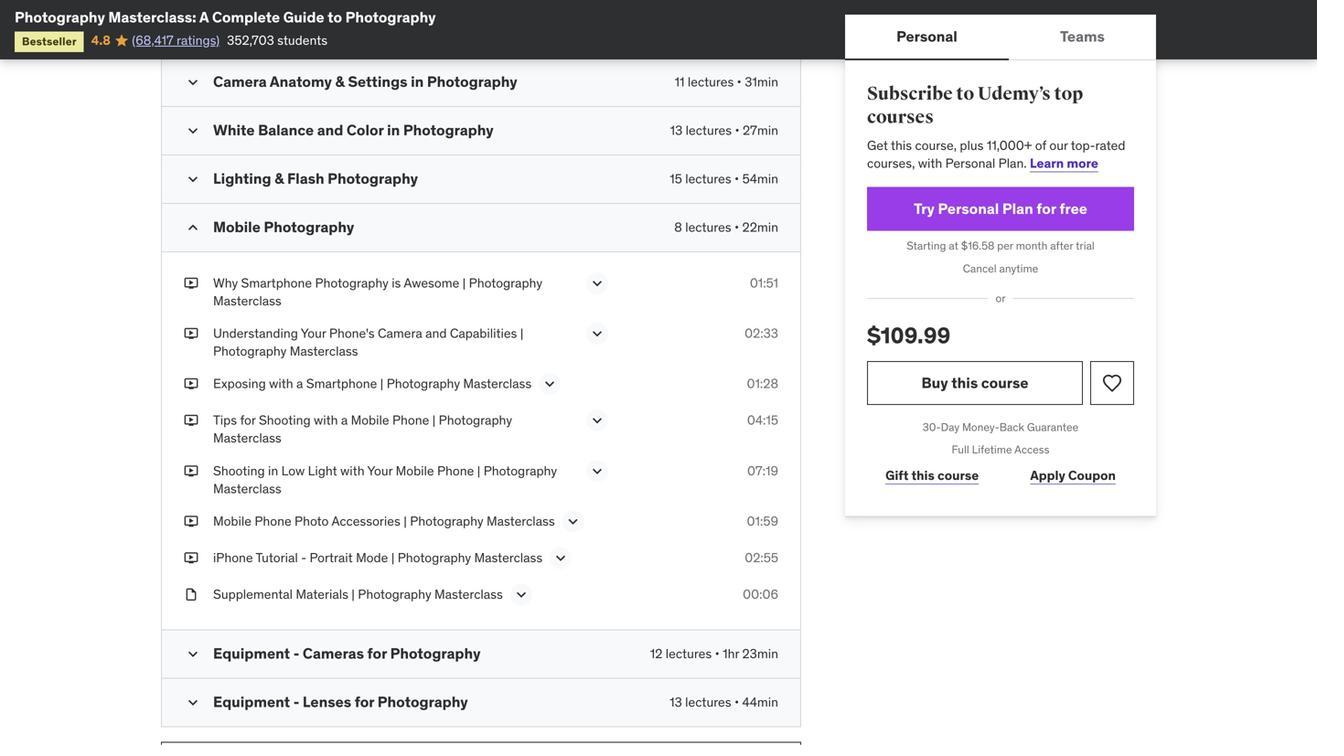 Task type: describe. For each thing, give the bounding box(es) containing it.
cameras
[[303, 645, 364, 663]]

masterclass inside tips for shooting with a mobile phone | photography masterclass
[[213, 430, 282, 447]]

personal inside button
[[897, 27, 958, 46]]

1 vertical spatial &
[[275, 169, 284, 188]]

in for settings
[[411, 72, 424, 91]]

- for lenses
[[293, 693, 299, 712]]

courses,
[[867, 155, 915, 171]]

00:06
[[743, 586, 779, 603]]

small image for equipment
[[184, 646, 202, 664]]

show lecture description image for exposing with a smartphone | photography masterclass
[[541, 375, 559, 394]]

| inside tips for shooting with a mobile phone | photography masterclass
[[432, 412, 436, 429]]

subscribe to udemy's top courses
[[867, 83, 1084, 129]]

02:55
[[745, 550, 779, 566]]

01:28
[[747, 376, 779, 392]]

02:33
[[745, 325, 779, 342]]

supplemental
[[213, 586, 293, 603]]

tutorial
[[256, 550, 298, 566]]

mobile inside shooting in low light with your mobile phone | photography masterclass
[[396, 463, 434, 479]]

xsmall image for iphone
[[184, 549, 199, 567]]

this for buy
[[952, 374, 978, 392]]

photography inside understanding your phone's camera and capabilities | photography masterclass
[[213, 343, 287, 360]]

1hr
[[723, 646, 739, 662]]

lectures for lighting & flash photography
[[686, 170, 732, 187]]

lectures for camera anatomy & settings in photography
[[688, 73, 734, 90]]

| inside understanding your phone's camera and capabilities | photography masterclass
[[520, 325, 524, 342]]

in inside shooting in low light with your mobile phone | photography masterclass
[[268, 463, 278, 479]]

your inside understanding your phone's camera and capabilities | photography masterclass
[[301, 325, 326, 342]]

$109.99
[[867, 322, 951, 349]]

15 lectures • 54min
[[670, 170, 779, 187]]

352,703
[[227, 32, 274, 48]]

photography inside tips for shooting with a mobile phone | photography masterclass
[[439, 412, 512, 429]]

rated
[[1096, 137, 1126, 154]]

this for gift
[[912, 468, 935, 484]]

masterclass:
[[108, 8, 196, 27]]

learn more link
[[1030, 155, 1099, 171]]

• for lighting & flash photography
[[735, 170, 739, 187]]

12 lectures • 1hr 23min
[[650, 646, 779, 662]]

small image for equipment
[[184, 694, 202, 712]]

and inside understanding your phone's camera and capabilities | photography masterclass
[[426, 325, 447, 342]]

mobile inside tips for shooting with a mobile phone | photography masterclass
[[351, 412, 389, 429]]

accessories
[[332, 513, 401, 530]]

courses
[[867, 106, 934, 129]]

27min
[[743, 122, 779, 138]]

0 vertical spatial &
[[335, 72, 345, 91]]

01:51
[[750, 275, 779, 291]]

shooting inside shooting in low light with your mobile phone | photography masterclass
[[213, 463, 265, 479]]

guarantee
[[1027, 420, 1079, 434]]

photography inside shooting in low light with your mobile phone | photography masterclass
[[484, 463, 557, 479]]

gift this course
[[886, 468, 979, 484]]

after
[[1051, 239, 1074, 253]]

30-day money-back guarantee full lifetime access
[[923, 420, 1079, 457]]

show lecture description image for mobile phone photo accessories | photography masterclass
[[564, 513, 583, 531]]

with inside shooting in low light with your mobile phone | photography masterclass
[[340, 463, 365, 479]]

starting at $16.58 per month after trial cancel anytime
[[907, 239, 1095, 276]]

lighting & flash photography
[[213, 169, 418, 188]]

$16.58
[[961, 239, 995, 253]]

22min
[[743, 219, 779, 235]]

13 for equipment - lenses for photography
[[670, 694, 682, 711]]

11,000+
[[987, 137, 1032, 154]]

31min
[[745, 73, 779, 90]]

shooting inside tips for shooting with a mobile phone | photography masterclass
[[259, 412, 311, 429]]

lifetime
[[972, 443, 1012, 457]]

1 small image from the top
[[184, 24, 202, 43]]

mobile photography
[[213, 218, 354, 236]]

2 vertical spatial personal
[[938, 199, 999, 218]]

xsmall image for tips
[[184, 412, 199, 430]]

13 lectures • 27min
[[670, 122, 779, 138]]

show lecture description image for tips for shooting with a mobile phone | photography masterclass
[[588, 412, 607, 430]]

• for mobile photography
[[735, 219, 739, 235]]

04:15
[[747, 412, 779, 429]]

| inside why smartphone photography is awesome | photography masterclass
[[463, 275, 466, 291]]

4.8
[[91, 32, 111, 48]]

our
[[1050, 137, 1068, 154]]

light
[[308, 463, 337, 479]]

• for camera anatomy & settings in photography
[[737, 73, 742, 90]]

0 vertical spatial camera
[[213, 72, 267, 91]]

plus
[[960, 137, 984, 154]]

show lecture description image for understanding your phone's camera and capabilities | photography masterclass
[[588, 325, 607, 343]]

for for lenses
[[355, 693, 374, 712]]

for inside tips for shooting with a mobile phone | photography masterclass
[[240, 412, 256, 429]]

iphone
[[213, 550, 253, 566]]

lenses
[[303, 693, 351, 712]]

12
[[650, 646, 663, 662]]

small image for lighting
[[184, 170, 202, 188]]

44min
[[742, 694, 779, 711]]

why
[[213, 275, 238, 291]]

anytime
[[1000, 261, 1039, 276]]

awesome
[[404, 275, 460, 291]]

mobile phone photo accessories | photography masterclass
[[213, 513, 555, 530]]

- for cameras
[[293, 645, 299, 663]]

exposing with a smartphone | photography masterclass
[[213, 376, 532, 392]]

small image for white
[[184, 121, 202, 140]]

30-
[[923, 420, 941, 434]]

white balance and color in photography
[[213, 121, 494, 139]]

try personal plan for free
[[914, 199, 1088, 218]]

balance
[[258, 121, 314, 139]]

show lecture description image for supplemental materials | photography masterclass
[[512, 586, 530, 604]]

xsmall image for exposing
[[184, 375, 199, 393]]

xsmall image for understanding
[[184, 325, 199, 343]]

in for color
[[387, 121, 400, 139]]

top-
[[1071, 137, 1096, 154]]

materials
[[296, 586, 348, 603]]

coupon
[[1069, 468, 1116, 484]]

mobile down lighting
[[213, 218, 261, 236]]

top
[[1054, 83, 1084, 105]]

cancel
[[963, 261, 997, 276]]

portrait
[[310, 550, 353, 566]]

money-
[[963, 420, 1000, 434]]

tips for shooting with a mobile phone | photography masterclass
[[213, 412, 512, 447]]

settings
[[348, 72, 408, 91]]

supplemental materials | photography masterclass
[[213, 586, 503, 603]]

| inside shooting in low light with your mobile phone | photography masterclass
[[477, 463, 481, 479]]

free
[[1060, 199, 1088, 218]]

• for white balance and color in photography
[[735, 122, 740, 138]]

15
[[670, 170, 682, 187]]

course for buy this course
[[982, 374, 1029, 392]]

54min
[[743, 170, 779, 187]]

anatomy
[[270, 72, 332, 91]]

• for equipment - lenses for photography
[[735, 694, 739, 711]]

13 for white balance and color in photography
[[670, 122, 683, 138]]

show lecture description image for shooting in low light with your mobile phone | photography masterclass
[[588, 462, 607, 481]]

11 lectures • 31min
[[675, 73, 779, 90]]

understanding
[[213, 325, 298, 342]]

with right exposing
[[269, 376, 293, 392]]

subscribe
[[867, 83, 953, 105]]

phone's
[[329, 325, 375, 342]]

teams
[[1060, 27, 1105, 46]]

0 horizontal spatial and
[[317, 121, 343, 139]]



Task type: locate. For each thing, give the bounding box(es) containing it.
0 horizontal spatial camera
[[213, 72, 267, 91]]

show lecture description image for iphone tutorial - portrait mode | photography masterclass
[[552, 549, 570, 568]]

1 xsmall image from the top
[[184, 274, 199, 292]]

buy
[[922, 374, 948, 392]]

mode
[[356, 550, 388, 566]]

0 horizontal spatial course
[[938, 468, 979, 484]]

4 xsmall image from the top
[[184, 549, 199, 567]]

2 small image from the top
[[184, 73, 202, 91]]

try personal plan for free link
[[867, 187, 1135, 231]]

lectures
[[688, 73, 734, 90], [686, 122, 732, 138], [686, 170, 732, 187], [685, 219, 732, 235], [666, 646, 712, 662], [685, 694, 732, 711]]

smartphone right why
[[241, 275, 312, 291]]

personal up subscribe
[[897, 27, 958, 46]]

this right buy at the right bottom
[[952, 374, 978, 392]]

• left 54min
[[735, 170, 739, 187]]

• left 1hr
[[715, 646, 720, 662]]

xsmall image
[[184, 274, 199, 292], [184, 412, 199, 430], [184, 513, 199, 531], [184, 586, 199, 604]]

personal up "$16.58"
[[938, 199, 999, 218]]

personal inside get this course, plus 11,000+ of our top-rated courses, with personal plan.
[[946, 155, 996, 171]]

camera down "352,703"
[[213, 72, 267, 91]]

for left free
[[1037, 199, 1057, 218]]

0 vertical spatial equipment
[[213, 645, 290, 663]]

1 horizontal spatial and
[[426, 325, 447, 342]]

phone
[[392, 412, 429, 429], [437, 463, 474, 479], [255, 513, 292, 530]]

for inside try personal plan for free link
[[1037, 199, 1057, 218]]

this
[[891, 137, 912, 154], [952, 374, 978, 392], [912, 468, 935, 484]]

course inside "button"
[[982, 374, 1029, 392]]

0 vertical spatial to
[[328, 8, 342, 27]]

teams button
[[1009, 15, 1156, 59]]

masterclass inside shooting in low light with your mobile phone | photography masterclass
[[213, 481, 282, 497]]

course down full
[[938, 468, 979, 484]]

wishlist image
[[1102, 372, 1124, 394]]

ratings)
[[177, 32, 220, 48]]

apply coupon
[[1031, 468, 1116, 484]]

this inside get this course, plus 11,000+ of our top-rated courses, with personal plan.
[[891, 137, 912, 154]]

0 vertical spatial and
[[317, 121, 343, 139]]

to right guide
[[328, 8, 342, 27]]

13 up 15
[[670, 122, 683, 138]]

lectures for equipment - cameras for photography
[[666, 646, 712, 662]]

try
[[914, 199, 935, 218]]

1 small image from the top
[[184, 218, 202, 237]]

show lecture description image for why smartphone photography is awesome | photography masterclass
[[588, 274, 607, 293]]

0 horizontal spatial phone
[[255, 513, 292, 530]]

why smartphone photography is awesome | photography masterclass
[[213, 275, 543, 309]]

• left 31min
[[737, 73, 742, 90]]

small image
[[184, 24, 202, 43], [184, 73, 202, 91], [184, 121, 202, 140], [184, 170, 202, 188], [184, 646, 202, 664]]

or
[[996, 291, 1006, 306]]

equipment
[[213, 645, 290, 663], [213, 693, 290, 712]]

(68,417
[[132, 32, 174, 48]]

0 vertical spatial phone
[[392, 412, 429, 429]]

in left low
[[268, 463, 278, 479]]

1 vertical spatial phone
[[437, 463, 474, 479]]

0 vertical spatial your
[[301, 325, 326, 342]]

• left 27min
[[735, 122, 740, 138]]

1 vertical spatial shooting
[[213, 463, 265, 479]]

|
[[463, 275, 466, 291], [520, 325, 524, 342], [380, 376, 384, 392], [432, 412, 436, 429], [477, 463, 481, 479], [404, 513, 407, 530], [391, 550, 395, 566], [352, 586, 355, 603]]

shooting up low
[[259, 412, 311, 429]]

capabilities
[[450, 325, 517, 342]]

0 vertical spatial this
[[891, 137, 912, 154]]

13 down 12 lectures • 1hr 23min
[[670, 694, 682, 711]]

smartphone down understanding your phone's camera and capabilities | photography masterclass
[[306, 376, 377, 392]]

personal button
[[845, 15, 1009, 59]]

smartphone inside why smartphone photography is awesome | photography masterclass
[[241, 275, 312, 291]]

this up courses,
[[891, 137, 912, 154]]

0 vertical spatial shooting
[[259, 412, 311, 429]]

white
[[213, 121, 255, 139]]

2 equipment from the top
[[213, 693, 290, 712]]

xsmall image for supplemental
[[184, 586, 199, 604]]

your left the phone's
[[301, 325, 326, 342]]

phone up tutorial
[[255, 513, 292, 530]]

11
[[675, 73, 685, 90]]

3 xsmall image from the top
[[184, 513, 199, 531]]

lectures for white balance and color in photography
[[686, 122, 732, 138]]

to left udemy's
[[956, 83, 975, 105]]

• for equipment - cameras for photography
[[715, 646, 720, 662]]

1 vertical spatial equipment
[[213, 693, 290, 712]]

a down exposing with a smartphone | photography masterclass
[[341, 412, 348, 429]]

buy this course button
[[867, 361, 1083, 405]]

day
[[941, 420, 960, 434]]

1 equipment from the top
[[213, 645, 290, 663]]

xsmall image for shooting
[[184, 462, 199, 480]]

shooting down tips
[[213, 463, 265, 479]]

camera anatomy & settings in photography
[[213, 72, 518, 91]]

2 vertical spatial phone
[[255, 513, 292, 530]]

xsmall image for why
[[184, 274, 199, 292]]

small image for camera
[[184, 73, 202, 91]]

8
[[675, 219, 682, 235]]

- right tutorial
[[301, 550, 307, 566]]

course for gift this course
[[938, 468, 979, 484]]

0 horizontal spatial your
[[301, 325, 326, 342]]

lectures right 15
[[686, 170, 732, 187]]

2 xsmall image from the top
[[184, 412, 199, 430]]

1 horizontal spatial phone
[[392, 412, 429, 429]]

with inside tips for shooting with a mobile phone | photography masterclass
[[314, 412, 338, 429]]

camera down why smartphone photography is awesome | photography masterclass
[[378, 325, 422, 342]]

plan
[[1003, 199, 1034, 218]]

to
[[328, 8, 342, 27], [956, 83, 975, 105]]

equipment for equipment - lenses for photography
[[213, 693, 290, 712]]

smartphone
[[241, 275, 312, 291], [306, 376, 377, 392]]

4 small image from the top
[[184, 170, 202, 188]]

access
[[1015, 443, 1050, 457]]

3 small image from the top
[[184, 121, 202, 140]]

2 vertical spatial this
[[912, 468, 935, 484]]

4 xsmall image from the top
[[184, 586, 199, 604]]

lighting
[[213, 169, 271, 188]]

07:19
[[747, 463, 779, 479]]

1 horizontal spatial camera
[[378, 325, 422, 342]]

masterclass
[[213, 293, 282, 309], [290, 343, 358, 360], [463, 376, 532, 392], [213, 430, 282, 447], [213, 481, 282, 497], [487, 513, 555, 530], [474, 550, 543, 566], [435, 586, 503, 603]]

1 vertical spatial camera
[[378, 325, 422, 342]]

0 horizontal spatial in
[[268, 463, 278, 479]]

show lecture description image
[[588, 325, 607, 343], [541, 375, 559, 394], [564, 513, 583, 531], [552, 549, 570, 568]]

get this course, plus 11,000+ of our top-rated courses, with personal plan.
[[867, 137, 1126, 171]]

for right cameras
[[367, 645, 387, 663]]

course
[[982, 374, 1029, 392], [938, 468, 979, 484]]

tab list containing personal
[[845, 15, 1156, 60]]

lectures right 8
[[685, 219, 732, 235]]

with up light
[[314, 412, 338, 429]]

and left color
[[317, 121, 343, 139]]

0 vertical spatial small image
[[184, 218, 202, 237]]

back
[[1000, 420, 1025, 434]]

for right tips
[[240, 412, 256, 429]]

•
[[737, 73, 742, 90], [735, 122, 740, 138], [735, 170, 739, 187], [735, 219, 739, 235], [715, 646, 720, 662], [735, 694, 739, 711]]

0 vertical spatial 13
[[670, 122, 683, 138]]

iphone tutorial - portrait mode | photography masterclass
[[213, 550, 543, 566]]

full
[[952, 443, 970, 457]]

2 small image from the top
[[184, 694, 202, 712]]

tips
[[213, 412, 237, 429]]

camera inside understanding your phone's camera and capabilities | photography masterclass
[[378, 325, 422, 342]]

1 horizontal spatial in
[[387, 121, 400, 139]]

phone down exposing with a smartphone | photography masterclass
[[392, 412, 429, 429]]

to inside subscribe to udemy's top courses
[[956, 83, 975, 105]]

learn
[[1030, 155, 1064, 171]]

for for cameras
[[367, 645, 387, 663]]

plan.
[[999, 155, 1027, 171]]

0 vertical spatial in
[[411, 72, 424, 91]]

1 vertical spatial and
[[426, 325, 447, 342]]

5 small image from the top
[[184, 646, 202, 664]]

masterclass inside why smartphone photography is awesome | photography masterclass
[[213, 293, 282, 309]]

1 vertical spatial smartphone
[[306, 376, 377, 392]]

your inside shooting in low light with your mobile phone | photography masterclass
[[367, 463, 393, 479]]

13 lectures • 44min
[[670, 694, 779, 711]]

2 xsmall image from the top
[[184, 375, 199, 393]]

0 horizontal spatial &
[[275, 169, 284, 188]]

guide
[[283, 8, 324, 27]]

1 vertical spatial in
[[387, 121, 400, 139]]

0 vertical spatial personal
[[897, 27, 958, 46]]

a inside tips for shooting with a mobile phone | photography masterclass
[[341, 412, 348, 429]]

3 xsmall image from the top
[[184, 462, 199, 480]]

1 horizontal spatial course
[[982, 374, 1029, 392]]

phone inside tips for shooting with a mobile phone | photography masterclass
[[392, 412, 429, 429]]

phone up mobile phone photo accessories | photography masterclass
[[437, 463, 474, 479]]

1 vertical spatial your
[[367, 463, 393, 479]]

lectures up 15 lectures • 54min
[[686, 122, 732, 138]]

per
[[998, 239, 1014, 253]]

understanding your phone's camera and capabilities | photography masterclass
[[213, 325, 524, 360]]

• left 44min
[[735, 694, 739, 711]]

bestseller
[[22, 34, 77, 48]]

lectures for mobile photography
[[685, 219, 732, 235]]

1 horizontal spatial a
[[341, 412, 348, 429]]

in right color
[[387, 121, 400, 139]]

complete
[[212, 8, 280, 27]]

lectures right the 12
[[666, 646, 712, 662]]

small image for mobile
[[184, 218, 202, 237]]

get
[[867, 137, 888, 154]]

for for plan
[[1037, 199, 1057, 218]]

and left capabilities
[[426, 325, 447, 342]]

lectures down 12 lectures • 1hr 23min
[[685, 694, 732, 711]]

1 vertical spatial -
[[293, 645, 299, 663]]

with right light
[[340, 463, 365, 479]]

1 vertical spatial 13
[[670, 694, 682, 711]]

2 vertical spatial -
[[293, 693, 299, 712]]

1 horizontal spatial &
[[335, 72, 345, 91]]

mobile up iphone
[[213, 513, 252, 530]]

0 vertical spatial a
[[296, 376, 303, 392]]

this inside "button"
[[952, 374, 978, 392]]

& left settings
[[335, 72, 345, 91]]

- left the lenses
[[293, 693, 299, 712]]

equipment left the lenses
[[213, 693, 290, 712]]

gift
[[886, 468, 909, 484]]

this right gift
[[912, 468, 935, 484]]

352,703 students
[[227, 32, 328, 48]]

1 13 from the top
[[670, 122, 683, 138]]

low
[[281, 463, 305, 479]]

1 vertical spatial to
[[956, 83, 975, 105]]

xsmall image
[[184, 325, 199, 343], [184, 375, 199, 393], [184, 462, 199, 480], [184, 549, 199, 567]]

0 vertical spatial smartphone
[[241, 275, 312, 291]]

2 horizontal spatial phone
[[437, 463, 474, 479]]

13
[[670, 122, 683, 138], [670, 694, 682, 711]]

more
[[1067, 155, 1099, 171]]

photography masterclass: a complete guide to photography
[[15, 8, 436, 27]]

is
[[392, 275, 401, 291]]

personal down plus
[[946, 155, 996, 171]]

with down course,
[[918, 155, 943, 171]]

-
[[301, 550, 307, 566], [293, 645, 299, 663], [293, 693, 299, 712]]

lectures for equipment - lenses for photography
[[685, 694, 732, 711]]

0 horizontal spatial a
[[296, 376, 303, 392]]

• left 22min
[[735, 219, 739, 235]]

1 horizontal spatial your
[[367, 463, 393, 479]]

2 vertical spatial in
[[268, 463, 278, 479]]

mobile up mobile phone photo accessories | photography masterclass
[[396, 463, 434, 479]]

a
[[199, 8, 209, 27]]

apply coupon button
[[1012, 458, 1135, 494]]

mobile down exposing with a smartphone | photography masterclass
[[351, 412, 389, 429]]

1 vertical spatial small image
[[184, 694, 202, 712]]

starting
[[907, 239, 946, 253]]

in right settings
[[411, 72, 424, 91]]

a right exposing
[[296, 376, 303, 392]]

phone inside shooting in low light with your mobile phone | photography masterclass
[[437, 463, 474, 479]]

show lecture description image
[[588, 274, 607, 293], [588, 412, 607, 430], [588, 462, 607, 481], [512, 586, 530, 604]]

2 13 from the top
[[670, 694, 682, 711]]

- left cameras
[[293, 645, 299, 663]]

(68,417 ratings)
[[132, 32, 220, 48]]

1 vertical spatial personal
[[946, 155, 996, 171]]

lectures right 11
[[688, 73, 734, 90]]

gift this course link
[[867, 458, 998, 494]]

xsmall image for mobile
[[184, 513, 199, 531]]

1 vertical spatial course
[[938, 468, 979, 484]]

your down tips for shooting with a mobile phone | photography masterclass
[[367, 463, 393, 479]]

1 vertical spatial a
[[341, 412, 348, 429]]

and
[[317, 121, 343, 139], [426, 325, 447, 342]]

masterclass inside understanding your phone's camera and capabilities | photography masterclass
[[290, 343, 358, 360]]

small image
[[184, 218, 202, 237], [184, 694, 202, 712]]

color
[[347, 121, 384, 139]]

udemy's
[[978, 83, 1051, 105]]

camera
[[213, 72, 267, 91], [378, 325, 422, 342]]

2 horizontal spatial in
[[411, 72, 424, 91]]

& left flash
[[275, 169, 284, 188]]

0 vertical spatial -
[[301, 550, 307, 566]]

shooting
[[259, 412, 311, 429], [213, 463, 265, 479]]

with inside get this course, plus 11,000+ of our top-rated courses, with personal plan.
[[918, 155, 943, 171]]

&
[[335, 72, 345, 91], [275, 169, 284, 188]]

tab list
[[845, 15, 1156, 60]]

for
[[1037, 199, 1057, 218], [240, 412, 256, 429], [367, 645, 387, 663], [355, 693, 374, 712]]

buy this course
[[922, 374, 1029, 392]]

course up "back"
[[982, 374, 1029, 392]]

equipment for equipment - cameras for photography
[[213, 645, 290, 663]]

this for get
[[891, 137, 912, 154]]

for right the lenses
[[355, 693, 374, 712]]

1 horizontal spatial to
[[956, 83, 975, 105]]

1 xsmall image from the top
[[184, 325, 199, 343]]

0 vertical spatial course
[[982, 374, 1029, 392]]

0 horizontal spatial to
[[328, 8, 342, 27]]

equipment down 'supplemental'
[[213, 645, 290, 663]]

1 vertical spatial this
[[952, 374, 978, 392]]



Task type: vqa. For each thing, say whether or not it's contained in the screenshot.
the with inside get this course, plus 11,000+ of our top-rated courses, with personal plan.
yes



